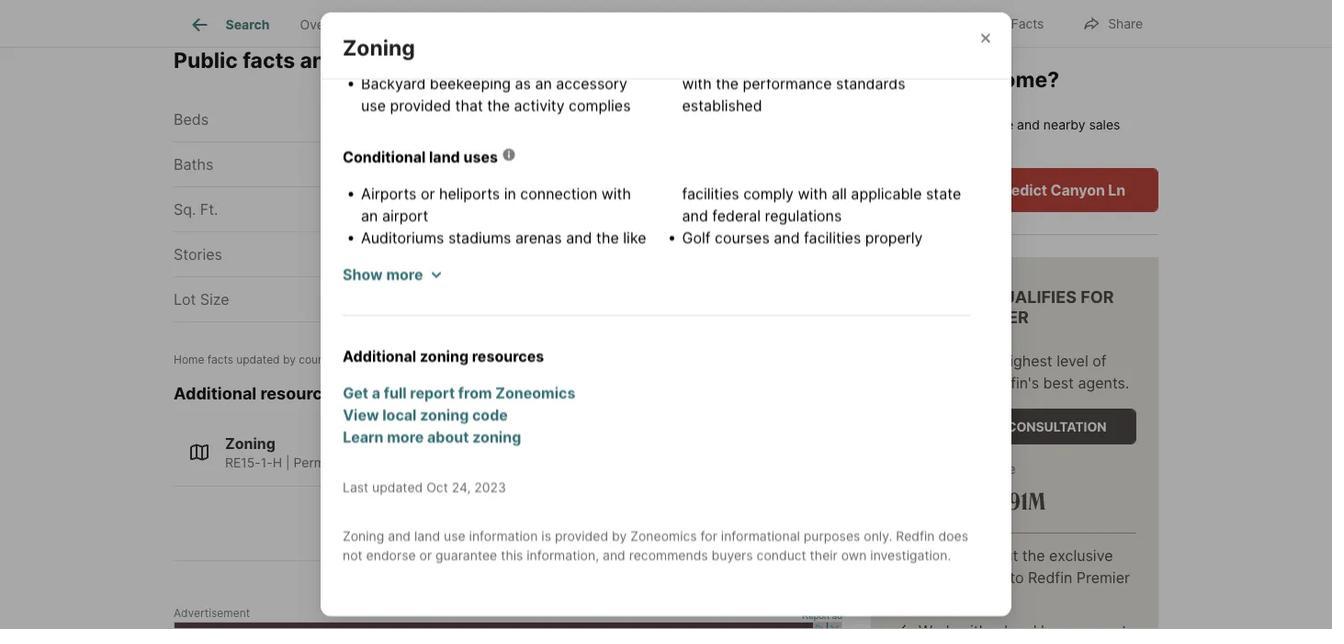 Task type: describe. For each thing, give the bounding box(es) containing it.
home facts updated by county records on oct 23, 2023 .
[[174, 354, 468, 367]]

from inside experience the highest level of service from redfin's best agents.
[[948, 374, 980, 392]]

tab list containing search
[[174, 0, 836, 47]]

3 for beds
[[490, 110, 499, 128]]

endorse
[[366, 549, 416, 564]]

with inside electric power generating sites plants or stations fueled by any thermal power source or technology provided that the facilities comply with all applicable state and federal regulations
[[798, 185, 828, 203]]

beds
[[174, 110, 209, 128]]

use inside backyard beekeeping as an accessory use provided that the activity complies with the performance standards established
[[361, 97, 386, 115]]

stories
[[174, 246, 222, 264]]

renovated
[[553, 201, 627, 218]]

golf courses and facilities properly incidental to that use
[[683, 230, 923, 270]]

1 tab from the left
[[373, 3, 500, 47]]

this for your
[[894, 66, 933, 92]]

more inside get a full report from zoneomics view local zoning code learn more about zoning
[[387, 429, 424, 447]]

1 vertical spatial resources
[[261, 383, 342, 404]]

zoning element
[[343, 13, 437, 61]]

own inside zoning and land use information is provided by zoneomics for informational purposes only. redfin does not endorse or guarantee this information, and recommends buyers conduct their own investigation.
[[842, 549, 867, 564]]

0 horizontal spatial canyon
[[607, 47, 686, 73]]

the inside electric power generating sites plants or stations fueled by any thermal power source or technology provided that the facilities comply with all applicable state and federal regulations
[[610, 340, 633, 358]]

facilities inside golf courses and facilities properly incidental to that use
[[804, 230, 862, 247]]

a
[[995, 419, 1005, 435]]

zoneomics inside get a full report from zoneomics view local zoning code learn more about zoning
[[496, 385, 576, 403]]

year renovated
[[518, 201, 627, 218]]

1964
[[808, 201, 843, 218]]

a
[[372, 385, 381, 403]]

electric
[[361, 296, 413, 314]]

state
[[927, 185, 962, 203]]

this for home's
[[909, 117, 931, 132]]

auditoriums
[[361, 230, 444, 247]]

generating
[[464, 296, 539, 314]]

guarantee
[[436, 549, 498, 564]]

information,
[[527, 549, 599, 564]]

show more
[[343, 266, 423, 284]]

1 family, from the left
[[403, 456, 446, 471]]

additional for additional zoning resources
[[343, 348, 417, 366]]

baths
[[174, 156, 213, 173]]

established
[[683, 97, 763, 115]]

the inside "about the exclusive services offered to redfin premier customers."
[[1023, 547, 1046, 565]]

ln inside button
[[1109, 181, 1126, 199]]

last updated oct 24, 2023
[[343, 481, 506, 496]]

report ad button
[[803, 611, 843, 625]]

an inside airports or heliports in connection with an airport auditoriums stadiums arenas and the like
[[361, 208, 378, 225]]

2 family, from the left
[[485, 456, 527, 471]]

offered
[[956, 569, 1006, 587]]

plants
[[580, 296, 622, 314]]

view local zoning code link
[[343, 405, 971, 427]]

this inside zoning and land use information is provided by zoneomics for informational purposes only. redfin does not endorse or guarantee this information, and recommends buyers conduct their own investigation.
[[501, 549, 523, 564]]

uses for accessory land uses
[[458, 38, 492, 56]]

informational
[[721, 529, 801, 545]]

use inside zoning and land use information is provided by zoneomics for informational purposes only. redfin does not endorse or guarantee this information, and recommends buyers conduct their own investigation.
[[444, 529, 466, 545]]

exclusive
[[1050, 547, 1114, 565]]

applicable
[[852, 185, 922, 203]]

share
[[1109, 16, 1144, 32]]

learn more about zoning link
[[343, 427, 971, 449]]

0 vertical spatial oct
[[397, 354, 415, 367]]

track this home's value and nearby sales activity
[[871, 117, 1121, 151]]

to inside golf courses and facilities properly incidental to that use
[[754, 252, 768, 270]]

land for accessory
[[423, 38, 454, 56]]

0 horizontal spatial ln
[[691, 47, 716, 73]]

los angeles county
[[704, 246, 843, 264]]

land inside zoning and land use information is provided by zoneomics for informational purposes only. redfin does not endorse or guarantee this information, and recommends buyers conduct their own investigation.
[[415, 529, 440, 545]]

2 county from the left
[[793, 246, 843, 264]]

h
[[273, 456, 282, 471]]

records
[[338, 354, 377, 367]]

additional zoning resources
[[343, 348, 544, 366]]

family
[[718, 110, 763, 128]]

for inside zoning and land use information is provided by zoneomics for informational purposes only. redfin does not endorse or guarantee this information, and recommends buyers conduct their own investigation.
[[701, 529, 718, 545]]

of
[[1093, 352, 1107, 370]]

0 horizontal spatial by
[[283, 354, 296, 367]]

1 county from the left
[[518, 246, 568, 264]]

los
[[704, 246, 729, 264]]

recommends
[[629, 549, 708, 564]]

the inside experience the highest level of service from redfin's best agents.
[[975, 352, 998, 370]]

i own 3747 benedict canyon ln button
[[871, 168, 1159, 212]]

lot size
[[174, 291, 229, 309]]

schedule
[[923, 419, 992, 435]]

complies
[[569, 97, 631, 115]]

search
[[226, 17, 270, 32]]

redfin inside "about the exclusive services offered to redfin premier customers."
[[1029, 569, 1073, 587]]

agents.
[[1079, 374, 1130, 392]]

to inside "about the exclusive services offered to redfin premier customers."
[[1010, 569, 1024, 587]]

home
[[174, 354, 204, 367]]

arenas
[[516, 230, 562, 247]]

benedict inside button
[[984, 181, 1048, 199]]

information
[[469, 529, 538, 545]]

and inside airports or heliports in connection with an airport auditoriums stadiums arenas and the like
[[566, 230, 592, 247]]

customers.
[[893, 591, 971, 609]]

about inside "about the exclusive services offered to redfin premier customers."
[[979, 547, 1019, 565]]

schedule a consultation button
[[893, 409, 1137, 445]]

commercial
[[565, 456, 637, 471]]

the down beekeeping
[[487, 97, 510, 115]]

zoning down code
[[473, 429, 521, 447]]

built
[[553, 156, 583, 173]]

any
[[490, 318, 514, 336]]

2 tab from the left
[[500, 3, 636, 47]]

all
[[832, 185, 847, 203]]

sale
[[958, 461, 982, 477]]

facts
[[1012, 16, 1044, 32]]

level
[[1057, 352, 1089, 370]]

zoning down 'report'
[[420, 407, 469, 425]]

sq. ft.
[[174, 201, 218, 218]]

own inside button
[[912, 181, 942, 199]]

year for year built
[[518, 156, 549, 173]]

by inside electric power generating sites plants or stations fueled by any thermal power source or technology provided that the facilities comply with all applicable state and federal regulations
[[468, 318, 485, 336]]

accessory
[[343, 38, 420, 56]]

that for use
[[772, 252, 800, 270]]

zoning up backyard
[[344, 47, 414, 73]]

with inside airports or heliports in connection with an airport auditoriums stadiums arenas and the like
[[602, 185, 632, 203]]

updated inside zoning dialog
[[372, 481, 423, 496]]

your
[[938, 66, 985, 92]]

i own 3747 benedict canyon ln
[[904, 181, 1126, 199]]

public facts and zoning for 3747 benedict canyon ln
[[174, 47, 716, 73]]

0 horizontal spatial for
[[419, 47, 448, 73]]

3747 inside the i own 3747 benedict canyon ln button
[[945, 181, 981, 199]]

view
[[343, 407, 379, 425]]

source
[[361, 340, 408, 358]]

zoning for zoning and land use information is provided by zoneomics for informational purposes only. redfin does not endorse or guarantee this information, and recommends buyers conduct their own investigation.
[[343, 529, 385, 545]]

search link
[[189, 14, 270, 36]]

single-
[[360, 456, 403, 471]]

last
[[343, 481, 369, 496]]

0 vertical spatial power
[[417, 296, 460, 314]]

or inside zoning and land use information is provided by zoneomics for informational purposes only. redfin does not endorse or guarantee this information, and recommends buyers conduct their own investigation.
[[420, 549, 432, 564]]

airports or heliports in connection with an airport auditoriums stadiums arenas and the like
[[361, 185, 647, 247]]

regulations
[[765, 208, 842, 225]]

single family residential
[[671, 110, 843, 128]]

about the exclusive services offered to redfin premier customers.
[[893, 547, 1131, 609]]

redfin inside zoning and land use information is provided by zoneomics for informational purposes only. redfin does not endorse or guarantee this information, and recommends buyers conduct their own investigation.
[[897, 529, 935, 545]]

schedule a consultation
[[923, 419, 1107, 435]]

$2.45m
[[893, 485, 962, 515]]

home's
[[935, 117, 978, 132]]

3 for baths
[[490, 156, 499, 173]]

full
[[384, 385, 407, 403]]

or down fueled
[[412, 340, 427, 358]]

experience
[[893, 352, 971, 370]]

provided for accessory land uses
[[390, 97, 451, 115]]

3 tab from the left
[[636, 3, 743, 47]]

re15-
[[225, 456, 261, 471]]

accessory land uses
[[343, 38, 492, 56]]

technology
[[431, 340, 508, 358]]

activity inside backyard beekeeping as an accessory use provided that the activity complies with the performance standards established
[[514, 97, 565, 115]]

lot
[[174, 291, 196, 309]]

year for year renovated
[[518, 201, 549, 218]]



Task type: vqa. For each thing, say whether or not it's contained in the screenshot.
'nearby'
yes



Task type: locate. For each thing, give the bounding box(es) containing it.
about inside get a full report from zoneomics view local zoning code learn more about zoning
[[427, 429, 469, 447]]

redfin up investigation.
[[897, 529, 935, 545]]

for
[[419, 47, 448, 73], [701, 529, 718, 545]]

0.41 acres
[[426, 291, 499, 309]]

land
[[423, 38, 454, 56], [429, 149, 460, 167], [415, 529, 440, 545]]

2 vertical spatial more
[[938, 547, 975, 565]]

uses
[[458, 38, 492, 56], [464, 149, 498, 167]]

1 vertical spatial by
[[283, 354, 296, 367]]

zoning dialog
[[321, 0, 1012, 617]]

the left the exclusive at the bottom of the page
[[1023, 547, 1046, 565]]

incidental
[[683, 252, 750, 270]]

1 3 from the top
[[490, 110, 499, 128]]

1 horizontal spatial activity
[[871, 136, 916, 151]]

provided for last updated oct 24, 2023
[[555, 529, 609, 545]]

from inside get a full report from zoneomics view local zoning code learn more about zoning
[[459, 385, 492, 403]]

report
[[803, 611, 830, 621]]

the up redfin's
[[975, 352, 998, 370]]

by inside zoning and land use information is provided by zoneomics for informational purposes only. redfin does not endorse or guarantee this information, and recommends buyers conduct their own investigation.
[[612, 529, 627, 545]]

learn down view
[[343, 429, 384, 447]]

get
[[343, 385, 369, 403]]

2 horizontal spatial that
[[772, 252, 800, 270]]

or inside airports or heliports in connection with an airport auditoriums stadiums arenas and the like
[[421, 185, 435, 203]]

updated
[[237, 354, 280, 367], [372, 481, 423, 496]]

0 horizontal spatial that
[[455, 97, 483, 115]]

1 horizontal spatial that
[[578, 340, 606, 358]]

about
[[427, 429, 469, 447], [979, 547, 1019, 565]]

1 vertical spatial facilities
[[804, 230, 862, 247]]

0 vertical spatial uses
[[458, 38, 492, 56]]

1 horizontal spatial 2023
[[475, 481, 506, 496]]

and down year renovated
[[566, 230, 592, 247]]

1 horizontal spatial to
[[1010, 569, 1024, 587]]

1 vertical spatial canyon
[[1051, 181, 1106, 199]]

oct inside zoning dialog
[[427, 481, 448, 496]]

3 up heliports
[[490, 156, 499, 173]]

this down information
[[501, 549, 523, 564]]

zoning up re15-
[[225, 435, 276, 453]]

facts
[[243, 47, 295, 73], [208, 354, 233, 367]]

2023 right 24, at the left of page
[[475, 481, 506, 496]]

an right as
[[535, 75, 552, 93]]

0 vertical spatial facts
[[243, 47, 295, 73]]

track
[[871, 117, 905, 132]]

more inside "dropdown button"
[[386, 266, 423, 284]]

own right i in the right top of the page
[[912, 181, 942, 199]]

facts right home
[[208, 354, 233, 367]]

ln up established
[[691, 47, 716, 73]]

canyon
[[607, 47, 686, 73], [1051, 181, 1106, 199]]

0 vertical spatial provided
[[390, 97, 451, 115]]

and up endorse at the left bottom of page
[[388, 529, 411, 545]]

show more button
[[343, 264, 442, 287]]

and down 'overview' tab
[[300, 47, 339, 73]]

oct left 24, at the left of page
[[427, 481, 448, 496]]

with inside backyard beekeeping as an accessory use provided that the activity complies with the performance standards established
[[683, 75, 712, 93]]

0 vertical spatial learn
[[343, 429, 384, 447]]

edit facts
[[985, 16, 1044, 32]]

0 vertical spatial use
[[361, 97, 386, 115]]

0 horizontal spatial facilities
[[683, 185, 740, 203]]

1 vertical spatial updated
[[372, 481, 423, 496]]

0 vertical spatial more
[[386, 266, 423, 284]]

properly
[[866, 230, 923, 247]]

1 vertical spatial power
[[575, 318, 619, 336]]

or right plants
[[627, 296, 641, 314]]

tab list
[[174, 0, 836, 47]]

own down purposes
[[842, 549, 867, 564]]

3
[[490, 110, 499, 128], [490, 156, 499, 173]]

1 horizontal spatial with
[[683, 75, 712, 93]]

that down regulations
[[772, 252, 800, 270]]

zoning for zoning
[[343, 35, 415, 60]]

more for show more
[[386, 266, 423, 284]]

like
[[624, 230, 647, 247]]

from
[[948, 374, 980, 392], [459, 385, 492, 403]]

0 horizontal spatial zoneomics
[[496, 385, 576, 403]]

land up heliports
[[429, 149, 460, 167]]

1 horizontal spatial 3747
[[945, 181, 981, 199]]

0 horizontal spatial county
[[518, 246, 568, 264]]

benedict down track this home's value and nearby sales activity
[[984, 181, 1048, 199]]

redfin
[[897, 529, 935, 545], [1029, 569, 1073, 587]]

zoning inside zoning re15-1-h | permitted: single-family, multi-family, adu, commercial
[[225, 435, 276, 453]]

zoneomics up code
[[496, 385, 576, 403]]

additional for additional resources
[[174, 383, 257, 404]]

code
[[472, 407, 508, 425]]

0 vertical spatial land
[[423, 38, 454, 56]]

facts for and
[[243, 47, 295, 73]]

thermal
[[518, 318, 571, 336]]

that down plants
[[578, 340, 606, 358]]

facilities inside electric power generating sites plants or stations fueled by any thermal power source or technology provided that the facilities comply with all applicable state and federal regulations
[[683, 185, 740, 203]]

land up beekeeping
[[423, 38, 454, 56]]

and down regulations
[[774, 230, 800, 247]]

more down does
[[938, 547, 975, 565]]

is
[[871, 66, 889, 92]]

use inside golf courses and facilities properly incidental to that use
[[804, 252, 829, 270]]

1 vertical spatial redfin
[[1029, 569, 1073, 587]]

provided inside electric power generating sites plants or stations fueled by any thermal power source or technology provided that the facilities comply with all applicable state and federal regulations
[[512, 340, 574, 358]]

overview tab
[[285, 3, 373, 47]]

zoneomics up recommends
[[631, 529, 697, 545]]

2 vertical spatial that
[[578, 340, 606, 358]]

provided inside zoning and land use information is provided by zoneomics for informational purposes only. redfin does not endorse or guarantee this information, and recommends buyers conduct their own investigation.
[[555, 529, 609, 545]]

to down courses
[[754, 252, 768, 270]]

tab up "accessory"
[[500, 3, 636, 47]]

2 horizontal spatial use
[[804, 252, 829, 270]]

their
[[810, 549, 838, 564]]

connection
[[521, 185, 598, 203]]

additional resources
[[174, 383, 342, 404]]

additional inside zoning dialog
[[343, 348, 417, 366]]

0 horizontal spatial updated
[[237, 354, 280, 367]]

1 horizontal spatial ln
[[1109, 181, 1126, 199]]

an
[[535, 75, 552, 93], [361, 208, 378, 225]]

learn inside get a full report from zoneomics view local zoning code learn more about zoning
[[343, 429, 384, 447]]

uses up heliports
[[464, 149, 498, 167]]

3747 up beekeeping
[[453, 47, 505, 73]]

this
[[893, 287, 932, 307]]

0 horizontal spatial 3747
[[453, 47, 505, 73]]

provided inside backyard beekeeping as an accessory use provided that the activity complies with the performance standards established
[[390, 97, 451, 115]]

3 left style
[[490, 110, 499, 128]]

activity down track
[[871, 136, 916, 151]]

by right is
[[612, 529, 627, 545]]

1 vertical spatial oct
[[427, 481, 448, 496]]

tab
[[373, 3, 500, 47], [500, 3, 636, 47], [636, 3, 743, 47], [743, 3, 822, 47]]

from up code
[[459, 385, 492, 403]]

experience the highest level of service from redfin's best agents.
[[893, 352, 1130, 392]]

3747 right i in the right top of the page
[[945, 181, 981, 199]]

tab up established
[[636, 3, 743, 47]]

resources down 'any'
[[472, 348, 544, 366]]

redfin down the exclusive at the bottom of the page
[[1029, 569, 1073, 587]]

that inside golf courses and facilities properly incidental to that use
[[772, 252, 800, 270]]

facts for updated
[[208, 354, 233, 367]]

and inside track this home's value and nearby sales activity
[[1018, 117, 1040, 132]]

0 horizontal spatial resources
[[261, 383, 342, 404]]

ln
[[691, 47, 716, 73], [1109, 181, 1126, 199]]

1 horizontal spatial redfin
[[1029, 569, 1073, 587]]

zoning for zoning re15-1-h | permitted: single-family, multi-family, adu, commercial
[[225, 435, 276, 453]]

2023 right 23,
[[438, 354, 465, 367]]

redfin
[[893, 307, 953, 327]]

county
[[299, 354, 335, 367]]

updated down single-
[[372, 481, 423, 496]]

land for conditional
[[429, 149, 460, 167]]

year right in
[[518, 201, 549, 218]]

0 horizontal spatial redfin
[[897, 529, 935, 545]]

highest
[[1002, 352, 1053, 370]]

1 vertical spatial zoneomics
[[631, 529, 697, 545]]

zoneomics
[[496, 385, 576, 403], [631, 529, 697, 545]]

additional down home
[[174, 383, 257, 404]]

1 horizontal spatial about
[[979, 547, 1019, 565]]

by
[[468, 318, 485, 336], [283, 354, 296, 367], [612, 529, 627, 545]]

1 horizontal spatial an
[[535, 75, 552, 93]]

for up beekeeping
[[419, 47, 448, 73]]

1 vertical spatial additional
[[174, 383, 257, 404]]

this right is
[[894, 66, 933, 92]]

federal
[[713, 208, 761, 225]]

more for learn more
[[938, 547, 975, 565]]

facilities
[[683, 185, 740, 203], [804, 230, 862, 247]]

1 vertical spatial learn
[[893, 547, 934, 565]]

oct
[[397, 354, 415, 367], [427, 481, 448, 496]]

canyon down the nearby
[[1051, 181, 1106, 199]]

county right 1
[[518, 246, 568, 264]]

0 horizontal spatial activity
[[514, 97, 565, 115]]

that for the
[[455, 97, 483, 115]]

not
[[343, 549, 363, 564]]

1 horizontal spatial by
[[468, 318, 485, 336]]

zoneomics inside zoning and land use information is provided by zoneomics for informational purposes only. redfin does not endorse or guarantee this information, and recommends buyers conduct their own investigation.
[[631, 529, 697, 545]]

1 horizontal spatial oct
[[427, 481, 448, 496]]

county down regulations
[[793, 246, 843, 264]]

single
[[671, 110, 714, 128]]

that inside electric power generating sites plants or stations fueled by any thermal power source or technology provided that the facilities comply with all applicable state and federal regulations
[[578, 340, 606, 358]]

0 vertical spatial facilities
[[683, 185, 740, 203]]

zoning re15-1-h | permitted: single-family, multi-family, adu, commercial
[[225, 435, 637, 471]]

1 vertical spatial provided
[[512, 340, 574, 358]]

zoning up the not
[[343, 529, 385, 545]]

about up the multi-
[[427, 429, 469, 447]]

for up buyers
[[701, 529, 718, 545]]

ad region
[[174, 622, 843, 630]]

nearby
[[1044, 117, 1086, 132]]

1 horizontal spatial benedict
[[984, 181, 1048, 199]]

report ad
[[803, 611, 843, 621]]

family, left adu, in the left of the page
[[485, 456, 527, 471]]

and
[[300, 47, 339, 73], [1018, 117, 1040, 132], [683, 208, 709, 225], [566, 230, 592, 247], [774, 230, 800, 247], [388, 529, 411, 545], [603, 549, 626, 564]]

0 vertical spatial an
[[535, 75, 552, 93]]

zoning inside zoning element
[[343, 35, 415, 60]]

1 vertical spatial this
[[909, 117, 931, 132]]

this home qualifies for redfin premier
[[893, 287, 1115, 327]]

0 vertical spatial 3
[[490, 110, 499, 128]]

1 vertical spatial uses
[[464, 149, 498, 167]]

0 vertical spatial benedict
[[510, 47, 602, 73]]

2,585
[[459, 201, 499, 218]]

power
[[417, 296, 460, 314], [575, 318, 619, 336]]

activity down as
[[514, 97, 565, 115]]

2023 inside zoning dialog
[[475, 481, 506, 496]]

use down backyard
[[361, 97, 386, 115]]

for
[[1081, 287, 1115, 307]]

report
[[410, 385, 455, 403]]

2 3 from the top
[[490, 156, 499, 173]]

more
[[386, 266, 423, 284], [387, 429, 424, 447], [938, 547, 975, 565]]

consultation
[[1007, 419, 1107, 435]]

the inside airports or heliports in connection with an airport auditoriums stadiums arenas and the like
[[597, 230, 619, 247]]

2 year from the top
[[518, 201, 549, 218]]

resources inside zoning dialog
[[472, 348, 544, 366]]

year built
[[518, 156, 583, 173]]

0 vertical spatial 2023
[[438, 354, 465, 367]]

comply
[[744, 185, 794, 203]]

4 tab from the left
[[743, 3, 822, 47]]

0 vertical spatial zoneomics
[[496, 385, 576, 403]]

accessory
[[556, 75, 628, 93]]

zoning down fueled
[[420, 348, 469, 366]]

local
[[383, 407, 417, 425]]

tab up public facts and zoning for 3747 benedict canyon ln
[[373, 3, 500, 47]]

qualifies
[[991, 287, 1077, 307]]

zoning up backyard
[[343, 35, 415, 60]]

zoning
[[344, 47, 414, 73], [420, 348, 469, 366], [420, 407, 469, 425], [473, 429, 521, 447]]

the left like on the top left of page
[[597, 230, 619, 247]]

that inside backyard beekeeping as an accessory use provided that the activity complies with the performance standards established
[[455, 97, 483, 115]]

this right track
[[909, 117, 931, 132]]

uses for conditional land uses
[[464, 149, 498, 167]]

2 horizontal spatial with
[[798, 185, 828, 203]]

1 horizontal spatial from
[[948, 374, 980, 392]]

0 vertical spatial activity
[[514, 97, 565, 115]]

provided down thermal
[[512, 340, 574, 358]]

an down airports
[[361, 208, 378, 225]]

2 horizontal spatial by
[[612, 529, 627, 545]]

2 vertical spatial land
[[415, 529, 440, 545]]

with up regulations
[[798, 185, 828, 203]]

and inside golf courses and facilities properly incidental to that use
[[774, 230, 800, 247]]

0 horizontal spatial family,
[[403, 456, 446, 471]]

facilities up federal
[[683, 185, 740, 203]]

family, up last updated oct 24, 2023
[[403, 456, 446, 471]]

from down experience
[[948, 374, 980, 392]]

0 horizontal spatial additional
[[174, 383, 257, 404]]

0 vertical spatial about
[[427, 429, 469, 447]]

airport
[[382, 208, 429, 225]]

ln down sales
[[1109, 181, 1126, 199]]

1 horizontal spatial canyon
[[1051, 181, 1106, 199]]

i
[[904, 181, 908, 199]]

1 horizontal spatial county
[[793, 246, 843, 264]]

and inside electric power generating sites plants or stations fueled by any thermal power source or technology provided that the facilities comply with all applicable state and federal regulations
[[683, 208, 709, 225]]

service
[[893, 374, 944, 392]]

additional down stations
[[343, 348, 417, 366]]

use up guarantee
[[444, 529, 466, 545]]

1 vertical spatial own
[[842, 549, 867, 564]]

0 horizontal spatial facts
[[208, 354, 233, 367]]

1 year from the top
[[518, 156, 549, 173]]

learn up services
[[893, 547, 934, 565]]

the up established
[[716, 75, 739, 93]]

1
[[492, 246, 499, 264]]

learn
[[343, 429, 384, 447], [893, 547, 934, 565]]

zoning inside zoning and land use information is provided by zoneomics for informational purposes only. redfin does not endorse or guarantee this information, and recommends buyers conduct their own investigation.
[[343, 529, 385, 545]]

0 vertical spatial by
[[468, 318, 485, 336]]

0 horizontal spatial an
[[361, 208, 378, 225]]

1 vertical spatial that
[[772, 252, 800, 270]]

1 vertical spatial for
[[701, 529, 718, 545]]

canyon inside button
[[1051, 181, 1106, 199]]

1 horizontal spatial power
[[575, 318, 619, 336]]

more up the 'electric'
[[386, 266, 423, 284]]

0 horizontal spatial 2023
[[438, 354, 465, 367]]

1 vertical spatial ln
[[1109, 181, 1126, 199]]

beekeeping
[[430, 75, 511, 93]]

0 vertical spatial for
[[419, 47, 448, 73]]

family,
[[403, 456, 446, 471], [485, 456, 527, 471]]

0 vertical spatial resources
[[472, 348, 544, 366]]

1 horizontal spatial for
[[701, 529, 718, 545]]

home?
[[990, 66, 1060, 92]]

value
[[982, 117, 1014, 132]]

services
[[893, 569, 952, 587]]

benedict up as
[[510, 47, 602, 73]]

0 vertical spatial year
[[518, 156, 549, 173]]

0 horizontal spatial about
[[427, 429, 469, 447]]

that down beekeeping
[[455, 97, 483, 115]]

1 vertical spatial activity
[[871, 136, 916, 151]]

by up technology
[[468, 318, 485, 336]]

premier
[[957, 307, 1029, 327]]

1 horizontal spatial zoneomics
[[631, 529, 697, 545]]

oct right on
[[397, 354, 415, 367]]

activity inside track this home's value and nearby sales activity
[[871, 136, 916, 151]]

1 vertical spatial 3747
[[945, 181, 981, 199]]

does
[[939, 529, 969, 545]]

0 horizontal spatial with
[[602, 185, 632, 203]]

investigation.
[[871, 549, 952, 564]]

provided down backyard
[[390, 97, 451, 115]]

the
[[716, 75, 739, 93], [487, 97, 510, 115], [597, 230, 619, 247], [610, 340, 633, 358], [975, 352, 998, 370], [1023, 547, 1046, 565]]

0 vertical spatial additional
[[343, 348, 417, 366]]

and up golf
[[683, 208, 709, 225]]

heliports
[[439, 185, 500, 203]]

with
[[683, 75, 712, 93], [602, 185, 632, 203], [798, 185, 828, 203]]

an inside backyard beekeeping as an accessory use provided that the activity complies with the performance standards established
[[535, 75, 552, 93]]

with up like on the top left of page
[[602, 185, 632, 203]]

about up offered
[[979, 547, 1019, 565]]

0 vertical spatial this
[[894, 66, 933, 92]]

1 vertical spatial 2023
[[475, 481, 506, 496]]

with up established
[[683, 75, 712, 93]]

power down plants
[[575, 318, 619, 336]]

this inside track this home's value and nearby sales activity
[[909, 117, 931, 132]]

1 vertical spatial more
[[387, 429, 424, 447]]

power up fueled
[[417, 296, 460, 314]]

resources down "county"
[[261, 383, 342, 404]]

1 vertical spatial use
[[804, 252, 829, 270]]

0 vertical spatial ln
[[691, 47, 716, 73]]

0 vertical spatial zoning
[[343, 35, 415, 60]]

to right offered
[[1010, 569, 1024, 587]]

updated up the additional resources at the bottom left of the page
[[237, 354, 280, 367]]

1 vertical spatial to
[[1010, 569, 1024, 587]]

and right information,
[[603, 549, 626, 564]]

0 vertical spatial own
[[912, 181, 942, 199]]

facilities down 1964
[[804, 230, 862, 247]]

use down regulations
[[804, 252, 829, 270]]

land up endorse at the left bottom of page
[[415, 529, 440, 545]]

or right endorse at the left bottom of page
[[420, 549, 432, 564]]

1 vertical spatial facts
[[208, 354, 233, 367]]

1 horizontal spatial family,
[[485, 456, 527, 471]]

only.
[[864, 529, 893, 545]]

by left "county"
[[283, 354, 296, 367]]

facts down "search"
[[243, 47, 295, 73]]

0 horizontal spatial benedict
[[510, 47, 602, 73]]

1 horizontal spatial learn
[[893, 547, 934, 565]]

tab up performance
[[743, 3, 822, 47]]

0 vertical spatial canyon
[[607, 47, 686, 73]]

2 vertical spatial this
[[501, 549, 523, 564]]

backyard
[[361, 75, 426, 93]]

own
[[912, 181, 942, 199], [842, 549, 867, 564]]

provided up information,
[[555, 529, 609, 545]]

canyon up backyard beekeeping as an accessory use provided that the activity complies with the performance standards established
[[607, 47, 686, 73]]



